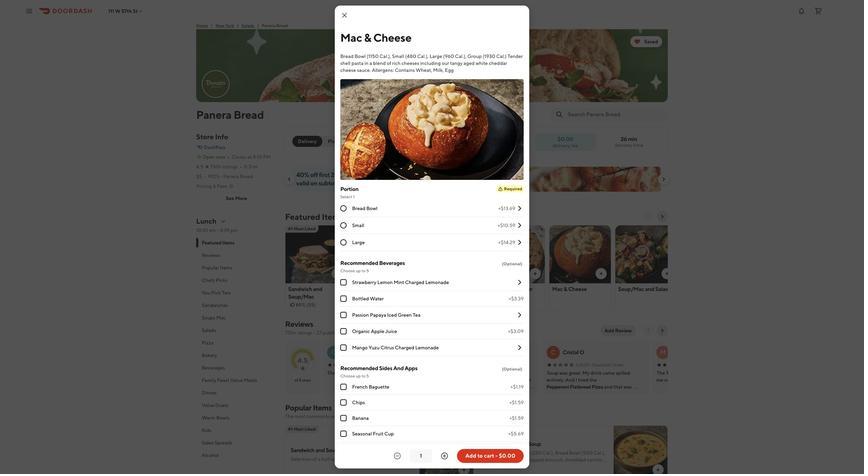 Task type: locate. For each thing, give the bounding box(es) containing it.
0 vertical spatial cheese
[[373, 31, 412, 44]]

2 vertical spatial up
[[356, 373, 361, 379]]

contains inside bread bowl (1150 cal.), small (480 cal.), large (960 cal.), group (1930 cal.) tender shell pasta in a blend of rich cheeses including our tangy aged white cheddar cheese sauce. allergens: contains wheat, milk, egg
[[395, 67, 415, 73]]

soup/mac up 89%
[[288, 294, 314, 300]]

1 horizontal spatial cheese
[[485, 471, 501, 474]]

+$1.59
[[510, 400, 524, 405], [510, 415, 524, 421]]

2 • doordash order from the left
[[590, 362, 624, 368]]

$0.00 inside $0.00 delivery fee
[[558, 136, 573, 142]]

0 vertical spatial large
[[430, 53, 442, 59]]

sides inside the recommended sides and apps choose up to 5
[[379, 365, 392, 372]]

with
[[389, 171, 402, 179]]

cup right fruit
[[384, 431, 394, 437]]

add inside button
[[605, 328, 614, 333]]

chipotle
[[447, 370, 465, 376]]

2 choose from the top
[[340, 373, 355, 379]]

charged for citrus
[[395, 345, 414, 351]]

soup/mac and salad image
[[616, 225, 677, 283]]

doordash up avocado
[[485, 362, 504, 368]]

2 liked from the top
[[305, 427, 316, 432]]

2 doordash from the left
[[485, 362, 504, 368]]

group inside button
[[359, 139, 374, 144]]

sandwich up 89%
[[288, 286, 312, 293]]

0 horizontal spatial add
[[465, 453, 476, 459]]

panera up store info
[[196, 108, 232, 121]]

sauce.
[[357, 67, 371, 73], [502, 471, 515, 474]]

featured
[[285, 212, 320, 222], [202, 240, 221, 246]]

cheese inside bread bowl (1150 cal.), small (480 cal.), large (960 cal.), group (1930 cal.) tender shell pasta in a blend of rich cheeses including our tangy aged white cheddar cheese sauce. allergens: contains wheat, milk, egg
[[340, 67, 356, 73]]

1 vertical spatial pizza
[[592, 384, 603, 390]]

teriyaki chicken & broccoli bowl
[[666, 370, 735, 376]]

strawberry lemon mint charged lemonade
[[352, 280, 449, 285]]

a inside broccoli cheddar soup bowl (370 cal.), cup (230 cal.), bread bowl (900 cal.), group (820 cal.) chopped broccoli, shredded carrots and select seasonings simmered in a velvety smooth cheese sauce. allergens: contains wheat, milk
[[561, 464, 564, 470]]

0 vertical spatial #1 most liked
[[288, 226, 316, 231]]

1 • doordash order from the left
[[373, 362, 407, 368]]

value up warm
[[202, 403, 214, 408]]

(optional) inside the recommended sides and apps group
[[502, 366, 522, 372]]

$0.00 up fee
[[558, 136, 573, 142]]

popular for popular items
[[202, 265, 219, 271]]

1 vertical spatial lemonade
[[415, 345, 439, 351]]

in down broccoli,
[[556, 464, 560, 470]]

delivery left fee
[[553, 143, 570, 148]]

chicken inside the '• doordash order chipotle chicken avocado melt'
[[466, 370, 484, 376]]

0 vertical spatial 4.5
[[196, 164, 203, 170]]

730+ ratings •
[[210, 164, 242, 170]]

• doordash order chipotle chicken avocado melt
[[447, 362, 517, 376]]

next button of carousel image
[[660, 214, 665, 220]]

soup inside broccoli cheddar soup
[[354, 294, 367, 300]]

to down 11/12/23 at bottom
[[362, 373, 366, 379]]

recommended inside recommended beverages choose up to 5
[[340, 260, 378, 266]]

items up 'picks'
[[220, 265, 232, 271]]

0 horizontal spatial c
[[331, 349, 336, 356]]

contains
[[395, 67, 415, 73], [540, 471, 559, 474]]

2 +$1.59 from the top
[[510, 415, 524, 421]]

see more button
[[197, 193, 277, 204]]

1 vertical spatial featured
[[202, 240, 221, 246]]

items down 4:39
[[222, 240, 234, 246]]

small inside bread bowl (1150 cal.), small (480 cal.), large (960 cal.), group (1930 cal.) tender shell pasta in a blend of rich cheeses including our tangy aged white cheddar cheese sauce. allergens: contains wheat, milk, egg
[[392, 53, 404, 59]]

panera down 730+ ratings •
[[223, 174, 239, 179]]

smooth
[[582, 464, 598, 470]]

2 vertical spatial of
[[313, 456, 317, 462]]

cup up chopped
[[521, 450, 530, 456]]

0 vertical spatial allergens:
[[372, 67, 394, 73]]

0 vertical spatial broccoli cheddar soup image
[[352, 225, 413, 283]]

recommended beverages group
[[340, 259, 524, 356]]

(960
[[443, 53, 454, 59]]

2 horizontal spatial /
[[257, 23, 259, 28]]

bowl inside bread bowl (1150 cal.), small (480 cal.), large (960 cal.), group (1930 cal.) tender shell pasta in a blend of rich cheeses including our tangy aged white cheddar cheese sauce. allergens: contains wheat, milk, egg
[[355, 53, 366, 59]]

delivery inside "26 min delivery time"
[[615, 142, 632, 148]]

1 vertical spatial add
[[465, 453, 476, 459]]

contains inside broccoli cheddar soup bowl (370 cal.), cup (230 cal.), bread bowl (900 cal.), group (820 cal.) chopped broccoli, shredded carrots and select seasonings simmered in a velvety smooth cheese sauce. allergens: contains wheat, milk
[[540, 471, 559, 474]]

off right $10 at left
[[381, 171, 388, 179]]

add item to cart image inside soup/mac and salad button
[[665, 271, 670, 277]]

recommended for recommended beverages
[[340, 260, 378, 266]]

featured down the valid
[[285, 212, 320, 222]]

order down the add review
[[613, 362, 624, 368]]

1 (optional) from the top
[[502, 261, 522, 266]]

Item Search search field
[[568, 111, 662, 118]]

reviews inside reviews 730+ ratings • 27 public reviews
[[285, 320, 313, 329]]

0.3 mi
[[244, 164, 258, 170]]

in inside broccoli cheddar soup bowl (370 cal.), cup (230 cal.), bread bowl (900 cal.), group (820 cal.) chopped broccoli, shredded carrots and select seasonings simmered in a velvety smooth cheese sauce. allergens: contains wheat, milk
[[556, 464, 560, 470]]

contains down cheeses
[[395, 67, 415, 73]]

Strawberry Lemon Mint Charged Lemonade checkbox
[[340, 279, 347, 286]]

apps
[[405, 365, 418, 372]]

previous image
[[646, 328, 651, 333]]

Mango Yuzu Citrus Charged Lemonade checkbox
[[340, 345, 347, 351]]

1 horizontal spatial cheddar
[[506, 441, 528, 447]]

730+ inside reviews 730+ ratings • 27 public reviews
[[285, 330, 297, 336]]

1 vertical spatial of
[[295, 378, 298, 383]]

sauce. for cheddar
[[502, 471, 515, 474]]

cheddar inside broccoli cheddar soup bowl (370 cal.), cup (230 cal.), bread bowl (900 cal.), group (820 cal.) chopped broccoli, shredded carrots and select seasonings simmered in a velvety smooth cheese sauce. allergens: contains wheat, milk
[[506, 441, 528, 447]]

small inside portion group
[[352, 223, 364, 228]]

ratings down reviews link
[[298, 330, 313, 336]]

1 recommended from the top
[[340, 260, 378, 266]]

c for chasidy h
[[331, 349, 336, 356]]

0 horizontal spatial featured items
[[202, 240, 234, 246]]

large
[[430, 53, 442, 59], [352, 240, 365, 245]]

$0.00 up select
[[499, 453, 516, 459]]

wheat, down including
[[416, 67, 432, 73]]

1 vertical spatial broccoli
[[706, 370, 724, 376]]

0 horizontal spatial off
[[310, 171, 318, 179]]

up up the strawberry
[[356, 268, 361, 273]]

bottled water
[[352, 296, 384, 302]]

#1 down featured items heading
[[288, 226, 293, 231]]

at
[[247, 154, 252, 160]]

up for orders
[[354, 171, 361, 179]]

+$1.59 up +$5.69
[[510, 415, 524, 421]]

0 vertical spatial featured
[[285, 212, 320, 222]]

0 vertical spatial (optional)
[[502, 261, 522, 266]]

(820
[[500, 457, 511, 463]]

dishes
[[371, 414, 385, 419]]

beverages down "bakery"
[[202, 365, 225, 371]]

cheese inside broccoli cheddar soup bowl (370 cal.), cup (230 cal.), bread bowl (900 cal.), group (820 cal.) chopped broccoli, shredded carrots and select seasonings simmered in a velvety smooth cheese sauce. allergens: contains wheat, milk
[[485, 471, 501, 474]]

n
[[441, 349, 446, 356]]

allergens: down seasonings
[[516, 471, 539, 474]]

(optional) for recommended sides and apps
[[502, 366, 522, 372]]

pickup
[[328, 139, 344, 144]]

home
[[196, 23, 208, 28]]

next button of carousel image
[[661, 176, 667, 182]]

#1 down the
[[288, 427, 293, 432]]

5 inside recommended beverages choose up to 5
[[366, 268, 369, 273]]

0 vertical spatial small
[[392, 53, 404, 59]]

to inside recommended beverages choose up to 5
[[362, 268, 366, 273]]

1 vertical spatial choose
[[340, 373, 355, 379]]

1 horizontal spatial cal.)
[[512, 457, 522, 463]]

pricing & fees button
[[196, 183, 234, 190]]

1 horizontal spatial featured items
[[285, 212, 343, 222]]

add to cart - $0.00
[[465, 453, 516, 459]]

Passion Papaya Iced Green Tea checkbox
[[340, 312, 347, 318]]

1 / from the left
[[211, 23, 213, 28]]

+$1.19
[[511, 384, 524, 390]]

reviews
[[202, 253, 220, 258], [285, 320, 313, 329]]

doordash down the citrus at the bottom left
[[375, 362, 394, 368]]

2 vertical spatial broccoli
[[485, 441, 505, 447]]

• up the chipotle chicken avocado melt button
[[483, 362, 485, 368]]

in inside bread bowl (1150 cal.), small (480 cal.), large (960 cal.), group (1930 cal.) tender shell pasta in a blend of rich cheeses including our tangy aged white cheddar cheese sauce. allergens: contains wheat, milk, egg
[[365, 60, 369, 66]]

large inside portion group
[[352, 240, 365, 245]]

cal.), up blend
[[380, 53, 391, 59]]

57th
[[121, 8, 132, 14]]

2 delivery from the left
[[553, 143, 570, 148]]

1 horizontal spatial off
[[381, 171, 388, 179]]

lemonade
[[425, 280, 449, 285], [415, 345, 439, 351]]

1 vertical spatial (optional)
[[502, 366, 522, 372]]

contains down simmered
[[540, 471, 559, 474]]

and
[[313, 286, 322, 293], [645, 286, 654, 293], [362, 414, 370, 419], [316, 447, 325, 454], [343, 456, 351, 462], [485, 464, 493, 470]]

items down select
[[322, 212, 343, 222]]

1 vertical spatial small
[[352, 223, 364, 228]]

recommended inside the recommended sides and apps choose up to 5
[[340, 365, 378, 372]]

small up 'rich'
[[392, 53, 404, 59]]

and inside broccoli cheddar soup bowl (370 cal.), cup (230 cal.), bread bowl (900 cal.), group (820 cal.) chopped broccoli, shredded carrots and select seasonings simmered in a velvety smooth cheese sauce. allergens: contains wheat, milk
[[485, 464, 493, 470]]

#1 most liked down featured items heading
[[288, 226, 316, 231]]

0 vertical spatial lemonade
[[425, 280, 449, 285]]

min
[[628, 136, 637, 142]]

2 horizontal spatial group
[[485, 457, 499, 463]]

0 vertical spatial of
[[387, 60, 391, 66]]

90% (20)
[[428, 302, 449, 308]]

and right items
[[362, 414, 370, 419]]

charged right the citrus at the bottom left
[[395, 345, 414, 351]]

french
[[352, 384, 368, 390]]

popular up most
[[285, 403, 312, 412]]

0 vertical spatial contains
[[395, 67, 415, 73]]

reviews for reviews
[[202, 253, 220, 258]]

0 vertical spatial sandwich and soup/mac image
[[286, 225, 347, 283]]

77%
[[510, 302, 519, 308]]

teriyaki
[[666, 370, 683, 376]]

None checkbox
[[340, 384, 347, 390], [340, 415, 347, 421], [340, 431, 347, 437], [340, 384, 347, 390], [340, 415, 347, 421], [340, 431, 347, 437]]

0 vertical spatial cheese
[[340, 67, 356, 73]]

up
[[354, 171, 361, 179], [356, 268, 361, 273], [356, 373, 361, 379]]

sandwich for sandwich and soup/mac
[[288, 286, 312, 293]]

0 horizontal spatial small
[[352, 223, 364, 228]]

Current quantity is 1 number field
[[414, 452, 428, 460]]

soup/mac inside sandwich and soup/mac
[[288, 294, 314, 300]]

broccoli cheddar soup image
[[352, 225, 413, 283], [614, 426, 668, 474]]

most down most
[[294, 427, 304, 432]]

items up commonly
[[313, 403, 332, 412]]

4.5 up $$
[[196, 164, 203, 170]]

cheese down shell
[[340, 67, 356, 73]]

0 vertical spatial reviews
[[202, 253, 220, 258]]

salads down soups
[[202, 328, 216, 333]]

0 horizontal spatial add item to cart image
[[533, 271, 538, 277]]

sauce. inside broccoli cheddar soup bowl (370 cal.), cup (230 cal.), bread bowl (900 cal.), group (820 cal.) chopped broccoli, shredded carrots and select seasonings simmered in a velvety smooth cheese sauce. allergens: contains wheat, milk
[[502, 471, 515, 474]]

1 horizontal spatial contains
[[540, 471, 559, 474]]

0 horizontal spatial cheese
[[340, 67, 356, 73]]

broccoli inside broccoli cheddar soup bowl (370 cal.), cup (230 cal.), bread bowl (900 cal.), group (820 cal.) chopped broccoli, shredded carrots and select seasonings simmered in a velvety smooth cheese sauce. allergens: contains wheat, milk
[[485, 441, 505, 447]]

1 liked from the top
[[305, 226, 316, 231]]

None radio
[[340, 205, 347, 212], [340, 222, 347, 229], [340, 205, 347, 212], [340, 222, 347, 229]]

0 horizontal spatial allergens:
[[372, 67, 394, 73]]

reviews down 89%
[[285, 320, 313, 329]]

1 c from the left
[[331, 349, 336, 356]]

1 vertical spatial #1 most liked
[[288, 427, 316, 432]]

to left $10 at left
[[363, 171, 368, 179]]

26
[[621, 136, 627, 142]]

and right soup
[[343, 456, 351, 462]]

1 horizontal spatial salads
[[242, 23, 254, 28]]

+$14.29
[[498, 240, 516, 245]]

0 vertical spatial wheat,
[[416, 67, 432, 73]]

citrus
[[381, 345, 394, 351]]

1 vertical spatial $0.00
[[499, 453, 516, 459]]

1 delivery from the left
[[615, 142, 632, 148]]

soup
[[354, 294, 367, 300], [440, 294, 452, 300], [529, 441, 541, 447]]

1 horizontal spatial beverages
[[379, 260, 405, 266]]

2 most from the top
[[294, 427, 304, 432]]

of right selection
[[313, 456, 317, 462]]

cheddar down +$5.69
[[506, 441, 528, 447]]

chicken inside "homestyle chicken noodle soup"
[[448, 286, 468, 293]]

0 horizontal spatial sauce.
[[357, 67, 371, 73]]

add item to cart image
[[533, 271, 538, 277], [656, 467, 661, 473]]

cal.) up seasonings
[[512, 457, 522, 463]]

a right soup
[[352, 456, 354, 462]]

1 horizontal spatial soup/mac
[[326, 447, 352, 454]]

$3.69
[[486, 302, 499, 308]]

111
[[108, 8, 114, 14]]

cal.) up cheddar
[[496, 53, 507, 59]]

0 vertical spatial sides
[[379, 365, 392, 372]]

popular inside button
[[202, 265, 219, 271]]

beverages up mint at the bottom
[[379, 260, 405, 266]]

$10
[[369, 171, 380, 179]]

broccoli
[[354, 286, 374, 293], [706, 370, 724, 376], [485, 441, 505, 447]]

orders
[[336, 171, 353, 179]]

seasonal
[[352, 431, 372, 437]]

pasta
[[352, 60, 364, 66]]

0 vertical spatial +$1.59
[[510, 400, 524, 405]]

1 vertical spatial sauce.
[[502, 471, 515, 474]]

0 vertical spatial soup/mac
[[618, 286, 644, 293]]

items inside popular items the most commonly ordered items and dishes from this store
[[313, 403, 332, 412]]

recommended down chasidy h
[[340, 365, 378, 372]]

alcohol button
[[196, 449, 277, 462]]

5 up french baguette on the bottom left of page
[[366, 373, 369, 379]]

sauce. for bowl
[[357, 67, 371, 73]]

cheddar inside broccoli cheddar soup
[[375, 286, 397, 293]]

1 vertical spatial 4.5
[[298, 356, 308, 364]]

0 horizontal spatial contains
[[395, 67, 415, 73]]

sandwich and soup/mac image
[[286, 225, 347, 283], [420, 426, 474, 474]]

a inside bread bowl (1150 cal.), small (480 cal.), large (960 cal.), group (1930 cal.) tender shell pasta in a blend of rich cheeses including our tangy aged white cheddar cheese sauce. allergens: contains wheat, milk, egg
[[370, 60, 372, 66]]

- right am
[[217, 228, 219, 233]]

up inside the recommended sides and apps choose up to 5
[[356, 373, 361, 379]]

popular for popular items the most commonly ordered items and dishes from this store
[[285, 403, 312, 412]]

1 horizontal spatial sauce.
[[502, 471, 515, 474]]

lemonade left n
[[415, 345, 439, 351]]

group inside bread bowl (1150 cal.), small (480 cal.), large (960 cal.), group (1930 cal.) tender shell pasta in a blend of rich cheeses including our tangy aged white cheddar cheese sauce. allergens: contains wheat, milk, egg
[[468, 53, 482, 59]]

none radio inside portion group
[[340, 239, 347, 246]]

soup inside broccoli cheddar soup bowl (370 cal.), cup (230 cal.), bread bowl (900 cal.), group (820 cal.) chopped broccoli, shredded carrots and select seasonings simmered in a velvety smooth cheese sauce. allergens: contains wheat, milk
[[529, 441, 541, 447]]

off up on
[[310, 171, 318, 179]]

panera bread image
[[196, 29, 668, 102], [203, 71, 229, 97]]

2 horizontal spatial mac
[[552, 286, 563, 293]]

half left soup
[[322, 456, 330, 462]]

group right the pickup at the top left of page
[[359, 139, 374, 144]]

0 horizontal spatial reviews
[[202, 253, 220, 258]]

0 horizontal spatial pizza
[[202, 340, 214, 346]]

1 vertical spatial soup/mac
[[288, 294, 314, 300]]

1 vertical spatial cheese
[[568, 286, 587, 293]]

now
[[216, 154, 225, 160]]

soup up (230
[[529, 441, 541, 447]]

1 horizontal spatial reviews
[[285, 320, 313, 329]]

40welcome,
[[403, 171, 445, 179]]

beverages button
[[196, 362, 277, 374]]

broccoli for broccoli cheddar soup
[[354, 286, 374, 293]]

$$
[[196, 174, 202, 179]]

0 vertical spatial add
[[605, 328, 614, 333]]

- inside button
[[495, 453, 498, 459]]

(optional) up +$1.19
[[502, 366, 522, 372]]

1 horizontal spatial featured
[[285, 212, 320, 222]]

bowl inside "button"
[[725, 370, 735, 376]]

large up including
[[430, 53, 442, 59]]

ratings up $$ • mds - panera bread
[[223, 164, 238, 170]]

reviews link
[[285, 320, 313, 329]]

1 vertical spatial sides
[[202, 440, 214, 446]]

alcohol
[[202, 453, 219, 458]]

recommended up the strawberry
[[340, 260, 378, 266]]

recommended for recommended sides and apps
[[340, 365, 378, 372]]

pm
[[263, 154, 271, 160]]

None checkbox
[[340, 296, 347, 302], [340, 328, 347, 335], [340, 399, 347, 406], [340, 296, 347, 302], [340, 328, 347, 335], [340, 399, 347, 406]]

1 horizontal spatial small
[[392, 53, 404, 59]]

2 recommended from the top
[[340, 365, 378, 372]]

1 vertical spatial sandwich and soup/mac image
[[420, 426, 474, 474]]

cup
[[384, 431, 394, 437], [521, 450, 530, 456]]

valid
[[296, 180, 309, 187]]

1 vertical spatial cup
[[521, 450, 530, 456]]

soup/mac up soup
[[326, 447, 352, 454]]

1 vertical spatial liked
[[305, 427, 316, 432]]

1 doordash from the left
[[375, 362, 394, 368]]

liked down commonly
[[305, 427, 316, 432]]

bread inside portion group
[[352, 206, 366, 211]]

2 / from the left
[[237, 23, 239, 28]]

cheese inside 'mac & cheese' "dialog"
[[373, 31, 412, 44]]

allergens: down blend
[[372, 67, 394, 73]]

0 vertical spatial #1
[[288, 226, 293, 231]]

0 vertical spatial charged
[[405, 280, 425, 285]]

/ right salads link
[[257, 23, 259, 28]]

most down featured items heading
[[294, 226, 304, 231]]

1 +$1.59 from the top
[[510, 400, 524, 405]]

0 horizontal spatial popular
[[202, 265, 219, 271]]

recommended sides and apps group
[[340, 365, 524, 458]]

ratings inside reviews 730+ ratings • 27 public reviews
[[298, 330, 313, 336]]

#1 most liked down most
[[288, 427, 316, 432]]

group up select
[[485, 457, 499, 463]]

contains for soup
[[540, 471, 559, 474]]

choose up french
[[340, 373, 355, 379]]

to
[[363, 171, 368, 179], [362, 268, 366, 273], [362, 373, 366, 379], [478, 453, 483, 459]]

cheddar down the "lemon"
[[375, 286, 397, 293]]

soup/mac inside 'sandwich and soup/mac selection of a half soup and a half sandwich'
[[326, 447, 352, 454]]

allergens: for (1150
[[372, 67, 394, 73]]

to left cart
[[478, 453, 483, 459]]

• inside reviews 730+ ratings • 27 public reviews
[[314, 330, 316, 336]]

broccoli cheddar soup
[[354, 286, 397, 300]]

half left sandwich
[[355, 456, 364, 462]]

2 vertical spatial group
[[485, 457, 499, 463]]

panera right salads link
[[262, 23, 275, 28]]

1 vertical spatial beverages
[[202, 365, 225, 371]]

1 horizontal spatial mac
[[340, 31, 362, 44]]

0 horizontal spatial /
[[211, 23, 213, 28]]

see more
[[226, 196, 247, 201]]

1 horizontal spatial large
[[430, 53, 442, 59]]

increase quantity by 1 image
[[440, 452, 449, 460]]

salads inside button
[[202, 328, 216, 333]]

chicken inside "button"
[[684, 370, 701, 376]]

0 vertical spatial mac & cheese
[[340, 31, 412, 44]]

value
[[230, 378, 243, 383], [202, 403, 214, 408]]

broccoli for broccoli cheddar soup bowl (370 cal.), cup (230 cal.), bread bowl (900 cal.), group (820 cal.) chopped broccoli, shredded carrots and select seasonings simmered in a velvety smooth cheese sauce. allergens: contains wheat, milk
[[485, 441, 505, 447]]

and up (55)
[[313, 286, 322, 293]]

in right pasta
[[365, 60, 369, 66]]

- right mds
[[220, 174, 222, 179]]

allergens: inside bread bowl (1150 cal.), small (480 cal.), large (960 cal.), group (1930 cal.) tender shell pasta in a blend of rich cheeses including our tangy aged white cheddar cheese sauce. allergens: contains wheat, milk, egg
[[372, 67, 394, 73]]

soup up (20)
[[440, 294, 452, 300]]

apple
[[371, 329, 384, 334]]

2 (optional) from the top
[[502, 366, 522, 372]]

sauce. inside bread bowl (1150 cal.), small (480 cal.), large (960 cal.), group (1930 cal.) tender shell pasta in a blend of rich cheeses including our tangy aged white cheddar cheese sauce. allergens: contains wheat, milk, egg
[[357, 67, 371, 73]]

up for choose
[[356, 373, 361, 379]]

lemonade up the homestyle
[[425, 280, 449, 285]]

and inside popular items the most commonly ordered items and dishes from this store
[[362, 414, 370, 419]]

0 horizontal spatial • doordash order
[[373, 362, 407, 368]]

1 most from the top
[[294, 226, 304, 231]]

h
[[369, 349, 373, 356]]

passion papaya iced green tea
[[352, 312, 421, 318]]

group up the aged
[[468, 53, 482, 59]]

1 vertical spatial value
[[202, 403, 214, 408]]

pm
[[231, 228, 238, 233]]

1 horizontal spatial /
[[237, 23, 239, 28]]

(optional) inside recommended beverages group
[[502, 261, 522, 266]]

1 horizontal spatial sides
[[379, 365, 392, 372]]

featured items down 10:01 am - 4:39 pm on the left of the page
[[202, 240, 234, 246]]

soup/mac inside button
[[618, 286, 644, 293]]

0 horizontal spatial $0.00
[[499, 453, 516, 459]]

89% (55)
[[296, 302, 316, 308]]

1 vertical spatial contains
[[540, 471, 559, 474]]

soup/mac
[[618, 286, 644, 293], [288, 294, 314, 300], [326, 447, 352, 454]]

mango yuzu citrus charged lemonade
[[352, 345, 439, 351]]

1 horizontal spatial in
[[556, 464, 560, 470]]

order inside button
[[375, 139, 388, 144]]

mint
[[394, 280, 404, 285]]

2 #1 from the top
[[288, 427, 293, 432]]

sides down kids
[[202, 440, 214, 446]]

sandwich inside sandwich and soup/mac
[[288, 286, 312, 293]]

2 horizontal spatial doordash
[[593, 362, 612, 368]]

2 c from the left
[[551, 349, 556, 356]]

broccoli inside broccoli cheddar soup
[[354, 286, 374, 293]]

mds
[[208, 174, 219, 179]]

4:39
[[220, 228, 230, 233]]

(optional)
[[502, 261, 522, 266], [502, 366, 522, 372]]

delivery inside $0.00 delivery fee
[[553, 143, 570, 148]]

0 vertical spatial ratings
[[223, 164, 238, 170]]

value up dinner button
[[230, 378, 243, 383]]

(370
[[497, 450, 507, 456]]

beverages inside recommended beverages choose up to 5
[[379, 260, 405, 266]]

wheat, inside broccoli cheddar soup bowl (370 cal.), cup (230 cal.), bread bowl (900 cal.), group (820 cal.) chopped broccoli, shredded carrots and select seasonings simmered in a velvety smooth cheese sauce. allergens: contains wheat, milk
[[560, 471, 577, 474]]

• right $3.69
[[501, 302, 503, 308]]

sandwich inside 'sandwich and soup/mac selection of a half soup and a half sandwich'
[[291, 447, 315, 454]]

cup inside the recommended sides and apps group
[[384, 431, 394, 437]]

doordash right 2/8/23
[[593, 362, 612, 368]]

1 horizontal spatial of
[[313, 456, 317, 462]]

2/8/23
[[576, 362, 589, 368]]

doordash for cristal o
[[593, 362, 612, 368]]

chips
[[352, 400, 365, 405]]

None radio
[[340, 239, 347, 246]]

to up the strawberry
[[362, 268, 366, 273]]

0 horizontal spatial broccoli
[[354, 286, 374, 293]]

order down the mango yuzu citrus charged lemonade
[[395, 362, 407, 368]]

0 horizontal spatial mac
[[216, 315, 226, 321]]

2 #1 most liked from the top
[[288, 427, 316, 432]]

Pickup radio
[[318, 136, 349, 147]]

1 vertical spatial #1
[[288, 427, 293, 432]]

0 vertical spatial pizza
[[202, 340, 214, 346]]

2 horizontal spatial broccoli
[[706, 370, 724, 376]]

new york link
[[216, 22, 234, 29]]

lemonade for mango yuzu citrus charged lemonade
[[415, 345, 439, 351]]

in
[[365, 60, 369, 66], [556, 464, 560, 470]]

reviews inside button
[[202, 253, 220, 258]]

and down add to cart - $0.00 button
[[485, 464, 493, 470]]

0 vertical spatial up
[[354, 171, 361, 179]]

0 vertical spatial sauce.
[[357, 67, 371, 73]]

mac & cheese
[[340, 31, 412, 44], [552, 286, 587, 293]]

3 doordash from the left
[[593, 362, 612, 368]]

previous button of carousel image
[[646, 214, 651, 220]]

1 choose from the top
[[340, 268, 355, 273]]

reviews up the popular items
[[202, 253, 220, 258]]

sandwich up selection
[[291, 447, 315, 454]]

home / new york / salads / panera bread
[[196, 23, 288, 28]]

add inside button
[[465, 453, 476, 459]]

+$1.59 for chips
[[510, 400, 524, 405]]

sauce. down pasta
[[357, 67, 371, 73]]

0 vertical spatial cal.)
[[496, 53, 507, 59]]

of left stars at bottom left
[[295, 378, 298, 383]]

salads button
[[196, 324, 277, 337]]

close mac & cheese image
[[340, 11, 349, 19]]

(optional) for recommended beverages
[[502, 261, 522, 266]]

• left the 27
[[314, 330, 316, 336]]

of inside 'sandwich and soup/mac selection of a half soup and a half sandwich'
[[313, 456, 317, 462]]

add item to cart image
[[335, 271, 340, 277], [599, 271, 604, 277], [665, 271, 670, 277], [461, 467, 467, 473]]

1 horizontal spatial group
[[468, 53, 482, 59]]

mac & cheese inside 'mac & cheese' "dialog"
[[340, 31, 412, 44]]

chasidy
[[343, 349, 368, 356]]



Task type: vqa. For each thing, say whether or not it's contained in the screenshot.
7.0
no



Task type: describe. For each thing, give the bounding box(es) containing it.
info
[[215, 133, 228, 141]]

choose inside recommended beverages choose up to 5
[[340, 268, 355, 273]]

$$ • mds - panera bread
[[196, 174, 253, 179]]

lemon
[[377, 280, 393, 285]]

• doordash order for cristal o
[[590, 362, 624, 368]]

soup/mac and salad
[[618, 286, 669, 293]]

to inside the recommended sides and apps choose up to 5
[[362, 373, 366, 379]]

+$5.69
[[508, 431, 524, 437]]

cheese inside mac & cheese button
[[568, 286, 587, 293]]

large inside bread bowl (1150 cal.), small (480 cal.), large (960 cal.), group (1930 cal.) tender shell pasta in a blend of rich cheeses including our tangy aged white cheddar cheese sauce. allergens: contains wheat, milk, egg
[[430, 53, 442, 59]]

soup for broccoli cheddar soup
[[354, 294, 367, 300]]

0.3
[[244, 164, 251, 170]]

pepperoni flatbread pizza
[[547, 384, 603, 390]]

see
[[226, 196, 234, 201]]

new
[[216, 23, 225, 28]]

previous button of carousel image
[[287, 176, 292, 182]]

commonly
[[306, 414, 330, 419]]

soup inside "homestyle chicken noodle soup"
[[440, 294, 452, 300]]

• right 11/12/23 at bottom
[[373, 362, 375, 368]]

allergens: for soup
[[516, 471, 539, 474]]

cal.), up '(820'
[[508, 450, 520, 456]]

on
[[310, 180, 318, 187]]

featured inside heading
[[285, 212, 320, 222]]

portion
[[340, 186, 359, 192]]

1 vertical spatial featured items
[[202, 240, 234, 246]]

0 horizontal spatial sandwich and soup/mac image
[[286, 225, 347, 283]]

- for $$
[[220, 174, 222, 179]]

chopped
[[523, 457, 544, 463]]

0 horizontal spatial broccoli cheddar soup image
[[352, 225, 413, 283]]

1 horizontal spatial broccoli cheddar soup image
[[614, 426, 668, 474]]

sandwich and soup/mac selection of a half soup and a half sandwich
[[291, 447, 385, 462]]

1 horizontal spatial sandwich and soup/mac image
[[420, 426, 474, 474]]

cheese for bread
[[340, 67, 356, 73]]

rich
[[392, 60, 401, 66]]

mac & cheese inside mac & cheese button
[[552, 286, 587, 293]]

broccoli cheddar soup bowl (370 cal.), cup (230 cal.), bread bowl (900 cal.), group (820 cal.) chopped broccoli, shredded carrots and select seasonings simmered in a velvety smooth cheese sauce. allergens: contains wheat, milk
[[485, 441, 605, 474]]

pick
[[211, 290, 221, 296]]

• doordash order for chasidy h
[[373, 362, 407, 368]]

cal.) inside bread bowl (1150 cal.), small (480 cal.), large (960 cal.), group (1930 cal.) tender shell pasta in a blend of rich cheeses including our tangy aged white cheddar cheese sauce. allergens: contains wheat, milk, egg
[[496, 53, 507, 59]]

and
[[393, 365, 404, 372]]

chocolate chipper cookie image
[[484, 225, 545, 283]]

home link
[[196, 22, 208, 29]]

$0.00 inside button
[[499, 453, 516, 459]]

cart
[[484, 453, 494, 459]]

ordered
[[331, 414, 348, 419]]

& inside "dialog"
[[364, 31, 371, 44]]

pricing
[[196, 183, 212, 189]]

cheddar for broccoli cheddar soup bowl (370 cal.), cup (230 cal.), bread bowl (900 cal.), group (820 cal.) chopped broccoli, shredded carrots and select seasonings simmered in a velvety smooth cheese sauce. allergens: contains wheat, milk
[[506, 441, 528, 447]]

m
[[660, 349, 666, 356]]

group order
[[359, 139, 388, 144]]

2 half from the left
[[355, 456, 364, 462]]

add to cart - $0.00 button
[[457, 449, 524, 463]]

items inside button
[[220, 265, 232, 271]]

and inside button
[[645, 286, 654, 293]]

homestyle chicken noodle soup image
[[418, 225, 479, 283]]

1 off from the left
[[310, 171, 318, 179]]

avocado
[[485, 370, 504, 376]]

+$13.69
[[498, 206, 516, 211]]

beverages inside beverages button
[[202, 365, 225, 371]]

(230
[[531, 450, 542, 456]]

open menu image
[[25, 7, 33, 15]]

first
[[319, 171, 330, 179]]

soups mac
[[202, 315, 226, 321]]

doordash inside the '• doordash order chipotle chicken avocado melt'
[[485, 362, 504, 368]]

papaya
[[370, 312, 386, 318]]

to inside 40% off first 2 orders up to $10 off with 40welcome, valid on subtotals $15
[[363, 171, 368, 179]]

1 horizontal spatial 4.5
[[298, 356, 308, 364]]

1 vertical spatial panera
[[196, 108, 232, 121]]

add for add to cart - $0.00
[[465, 453, 476, 459]]

recommended sides and apps choose up to 5
[[340, 365, 418, 379]]

a left soup
[[318, 456, 321, 462]]

sandwich for sandwich and soup/mac selection of a half soup and a half sandwich
[[291, 447, 315, 454]]

5 inside the recommended sides and apps choose up to 5
[[366, 373, 369, 379]]

broccoli inside "button"
[[706, 370, 724, 376]]

1 half from the left
[[322, 456, 330, 462]]

charged for mint
[[405, 280, 425, 285]]

sides spreads
[[202, 440, 233, 446]]

organic apple juice
[[352, 329, 397, 334]]

mac inside 'mac & cheese' "dialog"
[[340, 31, 362, 44]]

kids button
[[196, 424, 277, 437]]

organic
[[352, 329, 370, 334]]

soup/mac for sandwich and soup/mac selection of a half soup and a half sandwich
[[326, 447, 352, 454]]

• right $$
[[204, 174, 206, 179]]

cal.), up carrots
[[594, 450, 605, 456]]

mango
[[352, 345, 368, 351]]

- for add
[[495, 453, 498, 459]]

0 horizontal spatial 4.5
[[196, 164, 203, 170]]

doordash for chasidy h
[[375, 362, 394, 368]]

chipper
[[513, 286, 533, 293]]

soup/mac for sandwich and soup/mac
[[288, 294, 314, 300]]

portion group
[[340, 186, 524, 251]]

(55)
[[306, 302, 316, 308]]

0 items, open order cart image
[[814, 7, 823, 15]]

w
[[115, 8, 120, 14]]

o
[[580, 349, 584, 356]]

velvety
[[565, 464, 581, 470]]

add for add review
[[605, 328, 614, 333]]

• right 2/8/23
[[590, 362, 592, 368]]

0 vertical spatial featured items
[[285, 212, 343, 222]]

items
[[349, 414, 361, 419]]

to inside button
[[478, 453, 483, 459]]

89%
[[296, 302, 306, 308]]

reviews for reviews 730+ ratings • 27 public reviews
[[285, 320, 313, 329]]

0 vertical spatial add item to cart image
[[533, 271, 538, 277]]

1 #1 most liked from the top
[[288, 226, 316, 231]]

1 horizontal spatial pizza
[[592, 384, 603, 390]]

noodle
[[420, 294, 439, 300]]

• right now
[[228, 154, 230, 160]]

from
[[386, 414, 397, 419]]

1
[[353, 194, 355, 199]]

order methods option group
[[293, 136, 349, 147]]

Delivery radio
[[293, 136, 322, 147]]

(9)
[[520, 302, 527, 308]]

cal.), up tangy
[[455, 53, 467, 59]]

up inside recommended beverages choose up to 5
[[356, 268, 361, 273]]

cookie
[[486, 294, 504, 300]]

of 5 stars
[[295, 378, 311, 383]]

lemonade for strawberry lemon mint charged lemonade
[[425, 280, 449, 285]]

sandwiches
[[202, 303, 228, 308]]

chicken for teriyaki chicken & broccoli bowl
[[684, 370, 701, 376]]

of inside bread bowl (1150 cal.), small (480 cal.), large (960 cal.), group (1930 cal.) tender shell pasta in a blend of rich cheeses including our tangy aged white cheddar cheese sauce. allergens: contains wheat, milk, egg
[[387, 60, 391, 66]]

1 #1 from the top
[[288, 226, 293, 231]]

mac inside the "soups mac" button
[[216, 315, 226, 321]]

am
[[209, 228, 216, 233]]

family feast value meals
[[202, 378, 257, 383]]

2 vertical spatial panera
[[223, 174, 239, 179]]

cal.), up including
[[417, 53, 429, 59]]

soup/mac and salad button
[[615, 225, 677, 312]]

add item to cart image inside mac & cheese button
[[599, 271, 604, 277]]

teriyaki chicken & broccoli bowl button
[[666, 370, 735, 377]]

mac & cheese image
[[550, 225, 611, 283]]

tangy
[[450, 60, 463, 66]]

and inside sandwich and soup/mac
[[313, 286, 322, 293]]

choose inside the recommended sides and apps choose up to 5
[[340, 373, 355, 379]]

sides inside button
[[202, 440, 214, 446]]

bowl inside portion group
[[367, 206, 378, 211]]

chicken for homestyle chicken noodle soup
[[448, 286, 468, 293]]

banana
[[352, 415, 369, 421]]

notification bell image
[[798, 7, 806, 15]]

wheat, for (1150
[[416, 67, 432, 73]]

next image
[[660, 328, 665, 333]]

• inside the '• doordash order chipotle chicken avocado melt'
[[483, 362, 485, 368]]

& inside "button"
[[702, 370, 705, 376]]

3 / from the left
[[257, 23, 259, 28]]

& inside button
[[564, 286, 567, 293]]

contains for (1150
[[395, 67, 415, 73]]

cal.), up broccoli,
[[543, 450, 554, 456]]

reviews
[[337, 330, 354, 336]]

saved button
[[631, 36, 662, 47]]

cal.) inside broccoli cheddar soup bowl (370 cal.), cup (230 cal.), bread bowl (900 cal.), group (820 cal.) chopped broccoli, shredded carrots and select seasonings simmered in a velvety smooth cheese sauce. allergens: contains wheat, milk
[[512, 457, 522, 463]]

+$1.59 for banana
[[510, 415, 524, 421]]

popular items the most commonly ordered items and dishes from this store
[[285, 403, 418, 419]]

review
[[615, 328, 632, 333]]

0 vertical spatial panera
[[262, 23, 275, 28]]

and down commonly
[[316, 447, 325, 454]]

& inside 'button'
[[213, 183, 216, 189]]

93%
[[362, 302, 371, 308]]

111 w 57th st button
[[108, 8, 143, 14]]

select
[[494, 464, 507, 470]]

closes
[[232, 154, 246, 160]]

salad
[[655, 286, 669, 293]]

value inside family feast value meals 'button'
[[230, 378, 243, 383]]

5 left stars at bottom left
[[299, 378, 302, 383]]

$15
[[345, 180, 355, 187]]

cup inside broccoli cheddar soup bowl (370 cal.), cup (230 cal.), bread bowl (900 cal.), group (820 cal.) chopped broccoli, shredded carrots and select seasonings simmered in a velvety smooth cheese sauce. allergens: contains wheat, milk
[[521, 450, 530, 456]]

reviews 730+ ratings • 27 public reviews
[[285, 320, 354, 336]]

c for cristal o
[[551, 349, 556, 356]]

soup for broccoli cheddar soup bowl (370 cal.), cup (230 cal.), bread bowl (900 cal.), group (820 cal.) chopped broccoli, shredded carrots and select seasonings simmered in a velvety smooth cheese sauce. allergens: contains wheat, milk
[[529, 441, 541, 447]]

chasidy h
[[343, 349, 373, 356]]

$0.00 delivery fee
[[553, 136, 578, 148]]

decrease quantity by 1 image
[[393, 452, 402, 460]]

• closes at 8:10 pm
[[228, 154, 271, 160]]

1 horizontal spatial add item to cart image
[[656, 467, 661, 473]]

featured items heading
[[285, 211, 343, 222]]

mac inside mac & cheese button
[[552, 286, 563, 293]]

93% (15)
[[362, 302, 381, 308]]

(900
[[581, 450, 593, 456]]

cheddar for broccoli cheddar soup
[[375, 286, 397, 293]]

the
[[285, 414, 294, 419]]

0 vertical spatial 730+
[[210, 164, 222, 170]]

cheddar
[[489, 60, 507, 66]]

pricing & fees
[[196, 183, 227, 189]]

1 vertical spatial -
[[217, 228, 219, 233]]

group inside broccoli cheddar soup bowl (370 cal.), cup (230 cal.), bread bowl (900 cal.), group (820 cal.) chopped broccoli, shredded carrots and select seasonings simmered in a velvety smooth cheese sauce. allergens: contains wheat, milk
[[485, 457, 499, 463]]

cheese for broccoli
[[485, 471, 501, 474]]

(15)
[[372, 302, 381, 308]]

order inside the '• doordash order chipotle chicken avocado melt'
[[505, 362, 517, 368]]

mac & cheese dialog
[[335, 6, 529, 474]]

time
[[633, 142, 643, 148]]

york
[[225, 23, 234, 28]]

value inside value duets button
[[202, 403, 214, 408]]

dinner
[[202, 390, 217, 396]]

bread inside bread bowl (1150 cal.), small (480 cal.), large (960 cal.), group (1930 cal.) tender shell pasta in a blend of rich cheeses including our tangy aged white cheddar cheese sauce. allergens: contains wheat, milk, egg
[[340, 53, 354, 59]]

aged
[[464, 60, 475, 66]]

0 vertical spatial salads
[[242, 23, 254, 28]]

bread inside broccoli cheddar soup bowl (370 cal.), cup (230 cal.), bread bowl (900 cal.), group (820 cal.) chopped broccoli, shredded carrots and select seasonings simmered in a velvety smooth cheese sauce. allergens: contains wheat, milk
[[555, 450, 568, 456]]

recommended beverages choose up to 5
[[340, 260, 405, 273]]

2 off from the left
[[381, 171, 388, 179]]

seasonings
[[508, 464, 533, 470]]

• left 0.3
[[240, 164, 242, 170]]

chocolate chipper cookie
[[486, 286, 533, 300]]

required
[[504, 186, 522, 191]]

wheat, for soup
[[560, 471, 577, 474]]

items inside heading
[[322, 212, 343, 222]]



